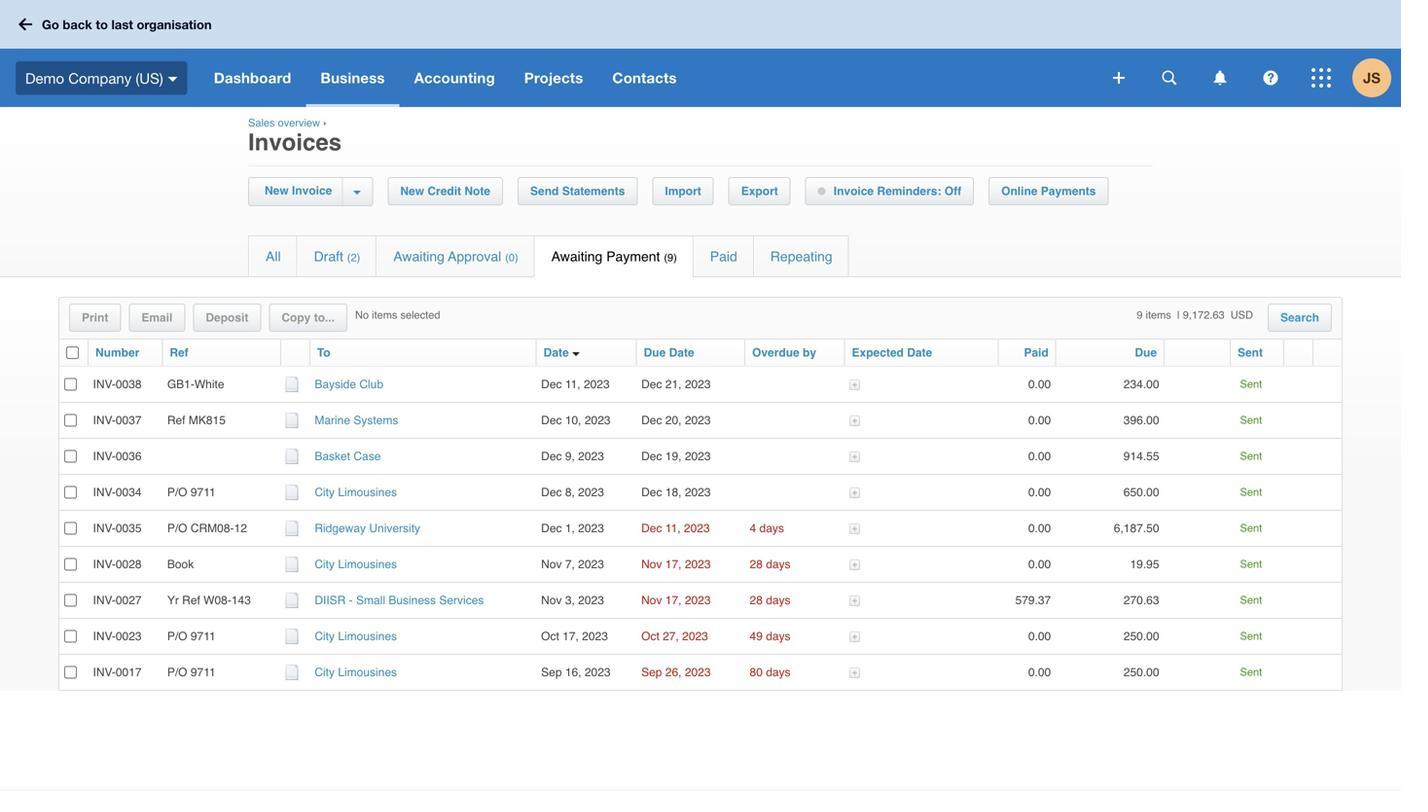 Task type: describe. For each thing, give the bounding box(es) containing it.
email
[[141, 311, 173, 325]]

paid for top paid link
[[710, 249, 738, 264]]

invoices
[[248, 129, 342, 156]]

city for 0034
[[315, 486, 335, 499]]

27,
[[663, 630, 679, 643]]

print link
[[70, 305, 120, 331]]

sent for nov 3, 2023
[[1240, 594, 1262, 606]]

items for 9
[[1146, 309, 1172, 321]]

17, for nov 3, 2023
[[666, 594, 682, 607]]

draft
[[314, 249, 343, 264]]

diisr - small business services link
[[315, 594, 484, 607]]

days for nov 3, 2023
[[766, 594, 791, 607]]

sales overview link
[[248, 117, 320, 129]]

go
[[42, 17, 59, 32]]

ridgeway university
[[315, 522, 420, 535]]

dec down date link
[[541, 378, 562, 391]]

49
[[750, 630, 763, 643]]

0.00 for dec 21, 2023
[[1029, 378, 1051, 391]]

send
[[530, 184, 559, 198]]

dec 9, 2023
[[541, 450, 604, 463]]

0023
[[116, 630, 142, 643]]

nov 17, 2023 for nov 3, 2023
[[642, 594, 717, 607]]

143
[[231, 594, 251, 607]]

nov 17, 2023 for nov 7, 2023
[[642, 558, 717, 571]]

book
[[167, 558, 194, 571]]

email link
[[130, 305, 184, 331]]

396.00
[[1124, 414, 1160, 427]]

4
[[750, 522, 756, 535]]

p/o for inv-0023
[[167, 630, 187, 643]]

inv- for inv-0035
[[93, 522, 116, 535]]

sent for nov 7, 2023
[[1240, 558, 1262, 570]]

online payments
[[1002, 184, 1096, 198]]

send statements
[[530, 184, 625, 198]]

sent for dec 1, 2023
[[1240, 522, 1262, 534]]

to link
[[317, 346, 331, 360]]

sent for dec 8, 2023
[[1240, 486, 1262, 498]]

number link
[[95, 346, 140, 360]]

914.55
[[1124, 450, 1160, 463]]

city limousines for dec 8, 2023
[[315, 486, 397, 499]]

dec left 18, on the bottom of the page
[[642, 486, 662, 499]]

online payments link
[[990, 178, 1108, 204]]

inv- for inv-0037
[[93, 414, 116, 427]]

demo company (us)
[[25, 69, 163, 86]]

17, for nov 7, 2023
[[666, 558, 682, 571]]

oct 17, 2023
[[541, 630, 608, 643]]

dec left "19,"
[[642, 450, 662, 463]]

company
[[68, 69, 132, 86]]

inv-0036
[[93, 450, 142, 463]]

import
[[665, 184, 701, 198]]

city limousines for nov 7, 2023
[[315, 558, 397, 571]]

inv-0034
[[93, 486, 142, 499]]

accounting button
[[400, 49, 510, 107]]

19.95
[[1130, 558, 1160, 571]]

awaiting for awaiting payment
[[551, 249, 603, 264]]

ridgeway
[[315, 522, 366, 535]]

search link
[[1269, 305, 1331, 331]]

0.00 for sep 26, 2023
[[1029, 666, 1051, 679]]

dec left "1,"
[[541, 522, 562, 535]]

limousines for nov 7, 2023
[[338, 558, 397, 571]]

gb1-
[[167, 378, 195, 391]]

inv- for inv-0038
[[93, 378, 116, 391]]

p/o 9711 for inv-0034
[[167, 486, 216, 499]]

business inside dropdown button
[[321, 69, 385, 87]]

1 vertical spatial paid link
[[1024, 346, 1049, 360]]

250.00 for 49 days
[[1124, 630, 1160, 643]]

inv- for inv-0036
[[93, 450, 116, 463]]

marine
[[315, 414, 350, 427]]

date for expected date
[[907, 346, 933, 360]]

js button
[[1353, 49, 1402, 107]]

0 vertical spatial 11,
[[565, 378, 581, 391]]

oct for oct 17, 2023
[[541, 630, 559, 643]]

sent link
[[1238, 346, 1263, 360]]

3,
[[565, 594, 575, 607]]

270.63
[[1124, 594, 1160, 607]]

white
[[195, 378, 224, 391]]

0 vertical spatial dec 11, 2023
[[541, 378, 610, 391]]

sent for dec 11, 2023
[[1240, 378, 1262, 390]]

days for sep 16, 2023
[[766, 666, 791, 679]]

28 for nov 3, 2023
[[750, 594, 763, 607]]

basket case link
[[315, 450, 381, 463]]

inv- for inv-0028
[[93, 558, 116, 571]]

online
[[1002, 184, 1038, 198]]

city for 0028
[[315, 558, 335, 571]]

(9)
[[664, 252, 677, 264]]

oct for oct 27, 2023
[[642, 630, 660, 643]]

overview
[[278, 117, 320, 129]]

days for oct 17, 2023
[[766, 630, 791, 643]]

organisation
[[137, 17, 212, 32]]

nov 3, 2023
[[541, 594, 604, 607]]

sales
[[248, 117, 275, 129]]

sent for dec 9, 2023
[[1240, 450, 1262, 462]]

projects button
[[510, 49, 598, 107]]

dec 20, 2023
[[642, 414, 717, 427]]

1 horizontal spatial svg image
[[1113, 72, 1125, 84]]

dec 8, 2023
[[541, 486, 604, 499]]

9,
[[565, 450, 575, 463]]

due for due date
[[644, 346, 666, 360]]

p/o 9711 for inv-0017
[[167, 666, 216, 679]]

days for nov 7, 2023
[[766, 558, 791, 571]]

2 vertical spatial 17,
[[563, 630, 579, 643]]

limousines for oct 17, 2023
[[338, 630, 397, 643]]

p/o for inv-0035
[[167, 522, 187, 535]]

demo company (us) button
[[0, 49, 199, 107]]

inv- for inv-0034
[[93, 486, 116, 499]]

49 days
[[750, 630, 791, 643]]

services
[[439, 594, 484, 607]]

payments
[[1041, 184, 1096, 198]]

number
[[95, 346, 140, 360]]

dashboard
[[214, 69, 291, 87]]

dec left 9, at the left bottom of page
[[541, 450, 562, 463]]

(0)
[[505, 252, 518, 264]]

university
[[369, 522, 420, 535]]

dec down dec 18, 2023 at the bottom of page
[[642, 522, 662, 535]]

export
[[741, 184, 778, 198]]

basket
[[315, 450, 350, 463]]

js
[[1364, 69, 1381, 87]]

inv-0038
[[93, 378, 142, 391]]

9
[[1137, 309, 1143, 321]]

sent for sep 16, 2023
[[1240, 666, 1262, 679]]

items for no
[[372, 309, 398, 321]]

expected date
[[852, 346, 933, 360]]

statements
[[562, 184, 625, 198]]

inv- for inv-0017
[[93, 666, 116, 679]]

250.00 for 80 days
[[1124, 666, 1160, 679]]

awaiting approval (0)
[[393, 249, 518, 264]]

copy
[[282, 311, 311, 325]]

approval
[[448, 249, 502, 264]]

overdue
[[752, 346, 800, 360]]

sep for sep 16, 2023
[[541, 666, 562, 679]]

marine systems
[[315, 414, 398, 427]]

2 vertical spatial ref
[[182, 594, 200, 607]]

sent for oct 17, 2023
[[1240, 630, 1262, 643]]

marine systems link
[[315, 414, 398, 427]]

8,
[[565, 486, 575, 499]]

inv- for inv-0027
[[93, 594, 116, 607]]

sep for sep 26, 2023
[[642, 666, 662, 679]]

deposit
[[206, 311, 249, 325]]

new credit note link
[[389, 178, 502, 204]]

paid for paid link to the bottom
[[1024, 346, 1049, 360]]

to
[[96, 17, 108, 32]]

4 days
[[750, 522, 784, 535]]



Task type: locate. For each thing, give the bounding box(es) containing it.
0 vertical spatial business
[[321, 69, 385, 87]]

4 city limousines from the top
[[315, 666, 397, 679]]

ref link
[[170, 346, 188, 360]]

9711 for 0023
[[191, 630, 216, 643]]

3 city from the top
[[315, 630, 335, 643]]

reminders:
[[877, 184, 942, 198]]

0034
[[116, 486, 142, 499]]

p/o 9711 for inv-0023
[[167, 630, 216, 643]]

go back to last organisation
[[42, 17, 212, 32]]

p/o up p/o crm08-12
[[167, 486, 187, 499]]

dec 1, 2023
[[541, 522, 604, 535]]

0 vertical spatial ref
[[170, 346, 188, 360]]

28 days for nov 3, 2023
[[750, 594, 791, 607]]

invoice
[[292, 184, 332, 198], [834, 184, 874, 198]]

›
[[323, 117, 327, 129]]

2 city from the top
[[315, 558, 335, 571]]

1 horizontal spatial paid
[[1024, 346, 1049, 360]]

20,
[[666, 414, 682, 427]]

inv-0017
[[93, 666, 142, 679]]

0 horizontal spatial awaiting
[[393, 249, 445, 264]]

bayside club link
[[315, 378, 384, 391]]

dec 11, 2023
[[541, 378, 610, 391], [642, 522, 717, 535]]

p/o for inv-0017
[[167, 666, 187, 679]]

2 due from the left
[[1135, 346, 1157, 360]]

1 0.00 from the top
[[1029, 378, 1051, 391]]

city limousines link for nov 7, 2023
[[315, 558, 397, 571]]

inv- up inv-0028
[[93, 522, 116, 535]]

0017
[[116, 666, 142, 679]]

business right small
[[389, 594, 436, 607]]

0.00 for oct 27, 2023
[[1029, 630, 1051, 643]]

9711 for 0034
[[191, 486, 216, 499]]

city for 0023
[[315, 630, 335, 643]]

inv- down inv-0023
[[93, 666, 116, 679]]

note
[[465, 184, 491, 198]]

6 0.00 from the top
[[1029, 558, 1051, 571]]

17, up '27,'
[[666, 594, 682, 607]]

expected date link
[[852, 346, 933, 360]]

7 0.00 from the top
[[1029, 630, 1051, 643]]

1 sep from the left
[[541, 666, 562, 679]]

4 limousines from the top
[[338, 666, 397, 679]]

0 vertical spatial p/o 9711
[[167, 486, 216, 499]]

new inside new credit note link
[[400, 184, 424, 198]]

1 vertical spatial p/o 9711
[[167, 630, 216, 643]]

2 sep from the left
[[642, 666, 662, 679]]

new invoice
[[265, 184, 332, 198]]

0 vertical spatial 250.00
[[1124, 630, 1160, 643]]

3 date from the left
[[907, 346, 933, 360]]

paid
[[710, 249, 738, 264], [1024, 346, 1049, 360]]

0.00 for dec 11, 2023
[[1029, 522, 1051, 535]]

650.00
[[1124, 486, 1160, 499]]

1 vertical spatial 11,
[[666, 522, 681, 535]]

1 p/o 9711 from the top
[[167, 486, 216, 499]]

1 horizontal spatial due
[[1135, 346, 1157, 360]]

1 vertical spatial business
[[389, 594, 436, 607]]

city
[[315, 486, 335, 499], [315, 558, 335, 571], [315, 630, 335, 643], [315, 666, 335, 679]]

1 inv- from the top
[[93, 378, 116, 391]]

0 horizontal spatial svg image
[[18, 18, 32, 31]]

city limousines for sep 16, 2023
[[315, 666, 397, 679]]

p/o 9711
[[167, 486, 216, 499], [167, 630, 216, 643], [167, 666, 216, 679]]

9711
[[191, 486, 216, 499], [191, 630, 216, 643], [191, 666, 216, 679]]

2 vertical spatial p/o 9711
[[167, 666, 216, 679]]

print
[[82, 311, 108, 325]]

copy to... link
[[270, 305, 347, 331]]

3 city limousines from the top
[[315, 630, 397, 643]]

payment
[[607, 249, 660, 264]]

None checkbox
[[64, 414, 77, 427], [64, 486, 77, 499], [64, 594, 77, 607], [64, 630, 77, 643], [64, 666, 77, 679], [64, 414, 77, 427], [64, 486, 77, 499], [64, 594, 77, 607], [64, 630, 77, 643], [64, 666, 77, 679]]

1 due from the left
[[644, 346, 666, 360]]

demo
[[25, 69, 64, 86]]

oct down nov 3, 2023
[[541, 630, 559, 643]]

sep left 16,
[[541, 666, 562, 679]]

2 date from the left
[[669, 346, 695, 360]]

bayside
[[315, 378, 356, 391]]

svg image inside demo company (us) popup button
[[168, 77, 178, 82]]

date up 10,
[[544, 346, 569, 360]]

dec left 10,
[[541, 414, 562, 427]]

1 invoice from the left
[[292, 184, 332, 198]]

oct 27, 2023
[[642, 630, 715, 643]]

days
[[760, 522, 784, 535], [766, 558, 791, 571], [766, 594, 791, 607], [766, 630, 791, 643], [766, 666, 791, 679]]

0.00 for nov 17, 2023
[[1029, 558, 1051, 571]]

items right 9
[[1146, 309, 1172, 321]]

svg image
[[18, 18, 32, 31], [1163, 71, 1177, 85], [1113, 72, 1125, 84]]

2 inv- from the top
[[93, 414, 116, 427]]

1 horizontal spatial paid link
[[1024, 346, 1049, 360]]

1 horizontal spatial new
[[400, 184, 424, 198]]

2 9711 from the top
[[191, 630, 216, 643]]

new for new credit note
[[400, 184, 424, 198]]

28
[[750, 558, 763, 571], [750, 594, 763, 607]]

0 vertical spatial 17,
[[666, 558, 682, 571]]

days for dec 1, 2023
[[760, 522, 784, 535]]

1 horizontal spatial awaiting
[[551, 249, 603, 264]]

1 vertical spatial nov 17, 2023
[[642, 594, 717, 607]]

3 0.00 from the top
[[1029, 450, 1051, 463]]

1 vertical spatial 28
[[750, 594, 763, 607]]

ref for ref mk815
[[167, 414, 185, 427]]

inv- down the inv-0036
[[93, 486, 116, 499]]

28 for nov 7, 2023
[[750, 558, 763, 571]]

234.00
[[1124, 378, 1160, 391]]

0 vertical spatial 28 days
[[750, 558, 791, 571]]

2 items from the left
[[1146, 309, 1172, 321]]

banner containing dashboard
[[0, 0, 1402, 107]]

19,
[[666, 450, 682, 463]]

to
[[317, 346, 331, 360]]

2 horizontal spatial svg image
[[1163, 71, 1177, 85]]

awaiting left approval
[[393, 249, 445, 264]]

inv- down number
[[93, 378, 116, 391]]

business button
[[306, 49, 400, 107]]

4 inv- from the top
[[93, 486, 116, 499]]

due up '234.00'
[[1135, 346, 1157, 360]]

2 city limousines from the top
[[315, 558, 397, 571]]

sep
[[541, 666, 562, 679], [642, 666, 662, 679]]

p/o right 0017
[[167, 666, 187, 679]]

due date
[[644, 346, 695, 360]]

28 days
[[750, 558, 791, 571], [750, 594, 791, 607]]

1 awaiting from the left
[[393, 249, 445, 264]]

diisr - small business services
[[315, 594, 484, 607]]

p/o down yr
[[167, 630, 187, 643]]

1 horizontal spatial invoice
[[834, 184, 874, 198]]

0 horizontal spatial paid
[[710, 249, 738, 264]]

1 date from the left
[[544, 346, 569, 360]]

3 p/o from the top
[[167, 630, 187, 643]]

new left credit
[[400, 184, 424, 198]]

21,
[[666, 378, 682, 391]]

1 horizontal spatial items
[[1146, 309, 1172, 321]]

11, down date link
[[565, 378, 581, 391]]

1 vertical spatial dec 11, 2023
[[642, 522, 717, 535]]

(2)
[[347, 252, 360, 264]]

1 vertical spatial 9711
[[191, 630, 216, 643]]

2 horizontal spatial date
[[907, 346, 933, 360]]

days right the 80
[[766, 666, 791, 679]]

back
[[63, 17, 92, 32]]

1 vertical spatial 250.00
[[1124, 666, 1160, 679]]

awaiting left payment
[[551, 249, 603, 264]]

1 horizontal spatial business
[[389, 594, 436, 607]]

inv-0035
[[93, 522, 142, 535]]

2 city limousines link from the top
[[315, 558, 397, 571]]

28 days for nov 7, 2023
[[750, 558, 791, 571]]

yr ref w08-143
[[167, 594, 251, 607]]

28 days down the 4 days
[[750, 558, 791, 571]]

0 horizontal spatial dec 11, 2023
[[541, 378, 610, 391]]

3 p/o 9711 from the top
[[167, 666, 216, 679]]

2 awaiting from the left
[[551, 249, 603, 264]]

5 inv- from the top
[[93, 522, 116, 535]]

ref up gb1-
[[170, 346, 188, 360]]

systems
[[354, 414, 398, 427]]

0.00 for dec 20, 2023
[[1029, 414, 1051, 427]]

1 vertical spatial 17,
[[666, 594, 682, 607]]

1 city limousines from the top
[[315, 486, 397, 499]]

80 days
[[750, 666, 791, 679]]

new inside new invoice link
[[265, 184, 289, 198]]

0 horizontal spatial date
[[544, 346, 569, 360]]

3 inv- from the top
[[93, 450, 116, 463]]

banner
[[0, 0, 1402, 107]]

small
[[356, 594, 385, 607]]

inv-0028
[[93, 558, 142, 571]]

invoice down invoices
[[292, 184, 332, 198]]

awaiting for awaiting approval
[[393, 249, 445, 264]]

city limousines link for oct 17, 2023
[[315, 630, 397, 643]]

p/o 9711 right 0017
[[167, 666, 216, 679]]

import link
[[653, 178, 713, 204]]

due for due link
[[1135, 346, 1157, 360]]

dec left 8,
[[541, 486, 562, 499]]

1 vertical spatial 28 days
[[750, 594, 791, 607]]

7 inv- from the top
[[93, 594, 116, 607]]

None checkbox
[[66, 347, 79, 359], [64, 378, 77, 391], [64, 450, 77, 463], [64, 522, 77, 535], [64, 558, 77, 571], [66, 347, 79, 359], [64, 378, 77, 391], [64, 450, 77, 463], [64, 522, 77, 535], [64, 558, 77, 571]]

invoice left reminders:
[[834, 184, 874, 198]]

2 oct from the left
[[642, 630, 660, 643]]

1,
[[565, 522, 575, 535]]

2 p/o from the top
[[167, 522, 187, 535]]

new credit note
[[400, 184, 491, 198]]

p/o left crm08-
[[167, 522, 187, 535]]

invoice reminders:                                  off link
[[807, 178, 973, 204]]

2 vertical spatial 9711
[[191, 666, 216, 679]]

0 horizontal spatial 11,
[[565, 378, 581, 391]]

new
[[265, 184, 289, 198], [400, 184, 424, 198]]

1 vertical spatial ref
[[167, 414, 185, 427]]

inv- up inv-0023
[[93, 594, 116, 607]]

ref left mk815
[[167, 414, 185, 427]]

5 0.00 from the top
[[1029, 522, 1051, 535]]

dec left 21, in the top left of the page
[[642, 378, 662, 391]]

0.00 for dec 19, 2023
[[1029, 450, 1051, 463]]

date for due date
[[669, 346, 695, 360]]

1 horizontal spatial 11,
[[666, 522, 681, 535]]

days right 4
[[760, 522, 784, 535]]

0 vertical spatial paid
[[710, 249, 738, 264]]

dec left 20,
[[642, 414, 662, 427]]

p/o for inv-0034
[[167, 486, 187, 499]]

city limousines link for sep 16, 2023
[[315, 666, 397, 679]]

2 limousines from the top
[[338, 558, 397, 571]]

nov
[[541, 558, 562, 571], [642, 558, 662, 571], [541, 594, 562, 607], [642, 594, 662, 607]]

p/o crm08-12
[[167, 522, 247, 535]]

sent for dec 10, 2023
[[1240, 414, 1262, 426]]

svg image
[[1312, 68, 1331, 88], [1214, 71, 1227, 85], [1264, 71, 1278, 85], [168, 77, 178, 82]]

8 0.00 from the top
[[1029, 666, 1051, 679]]

2 0.00 from the top
[[1029, 414, 1051, 427]]

oct left '27,'
[[642, 630, 660, 643]]

inv- down inv-0038
[[93, 414, 116, 427]]

0 horizontal spatial oct
[[541, 630, 559, 643]]

inv- up inv-0017
[[93, 630, 116, 643]]

1 items from the left
[[372, 309, 398, 321]]

0 horizontal spatial business
[[321, 69, 385, 87]]

0 vertical spatial 28
[[750, 558, 763, 571]]

1 28 days from the top
[[750, 558, 791, 571]]

svg image inside go back to last organisation link
[[18, 18, 32, 31]]

date right expected at the right top of the page
[[907, 346, 933, 360]]

4 city limousines link from the top
[[315, 666, 397, 679]]

gb1-white
[[167, 378, 224, 391]]

8 inv- from the top
[[93, 630, 116, 643]]

1 new from the left
[[265, 184, 289, 198]]

off
[[945, 184, 962, 198]]

0 horizontal spatial new
[[265, 184, 289, 198]]

new for new invoice
[[265, 184, 289, 198]]

p/o 9711 up p/o crm08-12
[[167, 486, 216, 499]]

7,
[[565, 558, 575, 571]]

nov 17, 2023 down dec 18, 2023 at the bottom of page
[[642, 558, 717, 571]]

9 inv- from the top
[[93, 666, 116, 679]]

17, down 18, on the bottom of the page
[[666, 558, 682, 571]]

dec 11, 2023 down dec 18, 2023 at the bottom of page
[[642, 522, 717, 535]]

28 down 4
[[750, 558, 763, 571]]

2 nov 17, 2023 from the top
[[642, 594, 717, 607]]

1 nov 17, 2023 from the top
[[642, 558, 717, 571]]

p/o 9711 down yr ref w08-143 on the left bottom of page
[[167, 630, 216, 643]]

4 p/o from the top
[[167, 666, 187, 679]]

inv- down inv-0037
[[93, 450, 116, 463]]

deposit link
[[194, 305, 260, 331]]

3 city limousines link from the top
[[315, 630, 397, 643]]

0 horizontal spatial sep
[[541, 666, 562, 679]]

1 vertical spatial paid
[[1024, 346, 1049, 360]]

inv-0023
[[93, 630, 142, 643]]

business up ›
[[321, 69, 385, 87]]

new down invoices
[[265, 184, 289, 198]]

city limousines link
[[315, 486, 397, 499], [315, 558, 397, 571], [315, 630, 397, 643], [315, 666, 397, 679]]

0 horizontal spatial invoice
[[292, 184, 332, 198]]

0.00 for dec 18, 2023
[[1029, 486, 1051, 499]]

1 28 from the top
[[750, 558, 763, 571]]

1 city limousines link from the top
[[315, 486, 397, 499]]

days down the 4 days
[[766, 558, 791, 571]]

1 limousines from the top
[[338, 486, 397, 499]]

1 horizontal spatial date
[[669, 346, 695, 360]]

club
[[359, 378, 384, 391]]

days right "49"
[[766, 630, 791, 643]]

due up 21, in the top left of the page
[[644, 346, 666, 360]]

search
[[1281, 311, 1320, 325]]

diisr
[[315, 594, 346, 607]]

9711 for 0017
[[191, 666, 216, 679]]

0 horizontal spatial paid link
[[694, 237, 753, 276]]

0 vertical spatial nov 17, 2023
[[642, 558, 717, 571]]

nov 17, 2023 up oct 27, 2023 on the bottom of the page
[[642, 594, 717, 607]]

dec 11, 2023 up dec 10, 2023
[[541, 378, 610, 391]]

2 invoice from the left
[[834, 184, 874, 198]]

2 28 days from the top
[[750, 594, 791, 607]]

1 250.00 from the top
[[1124, 630, 1160, 643]]

inv- up inv-0027
[[93, 558, 116, 571]]

6 inv- from the top
[[93, 558, 116, 571]]

4 city from the top
[[315, 666, 335, 679]]

6,187.50
[[1114, 522, 1160, 535]]

city limousines for oct 17, 2023
[[315, 630, 397, 643]]

days up 49 days
[[766, 594, 791, 607]]

export link
[[730, 178, 790, 204]]

2 new from the left
[[400, 184, 424, 198]]

0 horizontal spatial due
[[644, 346, 666, 360]]

due date link
[[644, 346, 695, 360]]

0 vertical spatial paid link
[[694, 237, 753, 276]]

4 0.00 from the top
[[1029, 486, 1051, 499]]

inv- for inv-0023
[[93, 630, 116, 643]]

credit
[[428, 184, 461, 198]]

0028
[[116, 558, 142, 571]]

0036
[[116, 450, 142, 463]]

mk815
[[189, 414, 226, 427]]

28 days up 49 days
[[750, 594, 791, 607]]

1 horizontal spatial sep
[[642, 666, 662, 679]]

city limousines link for dec 8, 2023
[[315, 486, 397, 499]]

2 28 from the top
[[750, 594, 763, 607]]

1 p/o from the top
[[167, 486, 187, 499]]

0 vertical spatial 9711
[[191, 486, 216, 499]]

w08-
[[204, 594, 231, 607]]

items right 'no'
[[372, 309, 398, 321]]

limousines for dec 8, 2023
[[338, 486, 397, 499]]

12
[[234, 522, 247, 535]]

city for 0017
[[315, 666, 335, 679]]

1 city from the top
[[315, 486, 335, 499]]

1 oct from the left
[[541, 630, 559, 643]]

0.00
[[1029, 378, 1051, 391], [1029, 414, 1051, 427], [1029, 450, 1051, 463], [1029, 486, 1051, 499], [1029, 522, 1051, 535], [1029, 558, 1051, 571], [1029, 630, 1051, 643], [1029, 666, 1051, 679]]

sep left 26,
[[642, 666, 662, 679]]

sep 16, 2023
[[541, 666, 611, 679]]

expected
[[852, 346, 904, 360]]

date up dec 21, 2023
[[669, 346, 695, 360]]

nov 7, 2023
[[541, 558, 604, 571]]

17, down "3,"
[[563, 630, 579, 643]]

-
[[349, 594, 353, 607]]

2 p/o 9711 from the top
[[167, 630, 216, 643]]

1 horizontal spatial dec 11, 2023
[[642, 522, 717, 535]]

3 9711 from the top
[[191, 666, 216, 679]]

3 limousines from the top
[[338, 630, 397, 643]]

11, down 18, on the bottom of the page
[[666, 522, 681, 535]]

28 up "49"
[[750, 594, 763, 607]]

2 250.00 from the top
[[1124, 666, 1160, 679]]

by
[[803, 346, 817, 360]]

1 9711 from the top
[[191, 486, 216, 499]]

1 horizontal spatial oct
[[642, 630, 660, 643]]

0 horizontal spatial items
[[372, 309, 398, 321]]

ref right yr
[[182, 594, 200, 607]]

ref for ref link
[[170, 346, 188, 360]]

nov 17, 2023
[[642, 558, 717, 571], [642, 594, 717, 607]]

sent
[[1238, 346, 1263, 360], [1240, 378, 1262, 390], [1240, 414, 1262, 426], [1240, 450, 1262, 462], [1240, 486, 1262, 498], [1240, 522, 1262, 534], [1240, 558, 1262, 570], [1240, 594, 1262, 606], [1240, 630, 1262, 643], [1240, 666, 1262, 679]]

limousines for sep 16, 2023
[[338, 666, 397, 679]]



Task type: vqa. For each thing, say whether or not it's contained in the screenshot.
Contacts
yes



